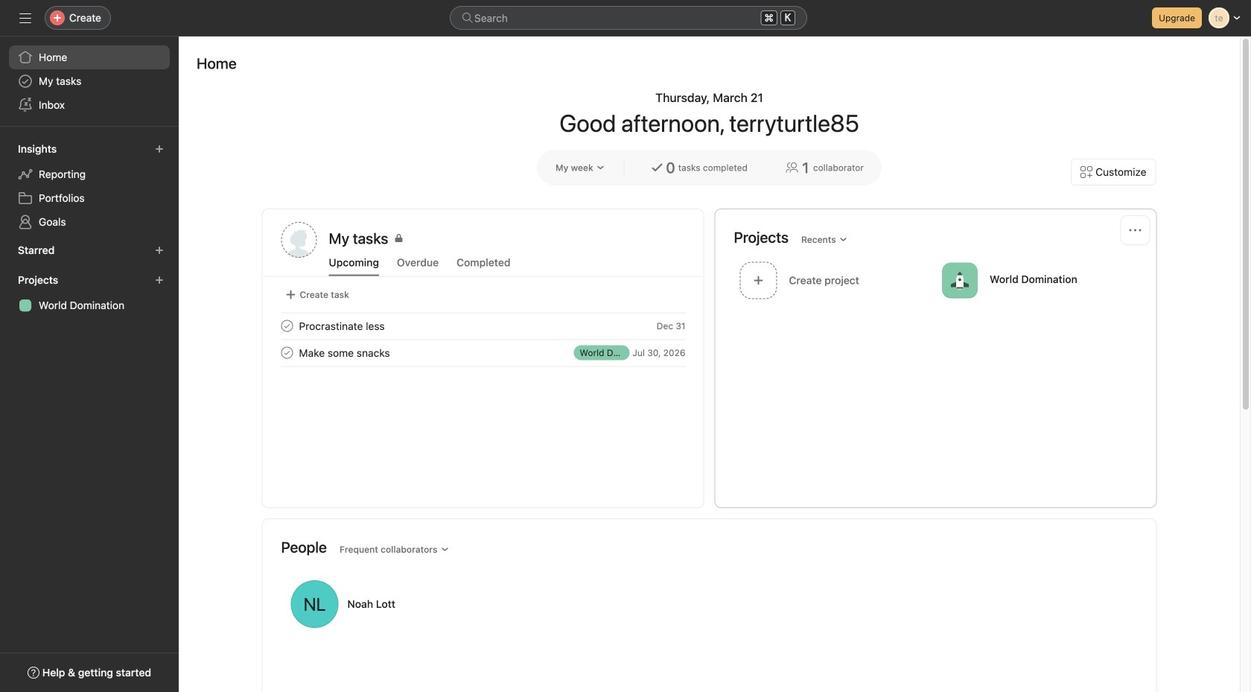 Task type: vqa. For each thing, say whether or not it's contained in the screenshot.
Yesterday
no



Task type: describe. For each thing, give the bounding box(es) containing it.
rocket image
[[952, 272, 969, 289]]

Mark complete checkbox
[[278, 344, 296, 362]]

mark complete image for mark complete option at the left
[[278, 344, 296, 362]]

1 list item from the top
[[263, 313, 704, 339]]

Mark complete checkbox
[[278, 317, 296, 335]]

new insights image
[[155, 145, 164, 153]]

add items to starred image
[[155, 246, 164, 255]]

hide sidebar image
[[19, 12, 31, 24]]

add profile photo image
[[281, 222, 317, 258]]

mark complete image for mark complete checkbox
[[278, 317, 296, 335]]

actions image
[[1130, 224, 1142, 236]]



Task type: locate. For each thing, give the bounding box(es) containing it.
mark complete image down mark complete checkbox
[[278, 344, 296, 362]]

None field
[[450, 6, 808, 30]]

Search tasks, projects, and more text field
[[450, 6, 808, 30]]

insights element
[[0, 136, 179, 237]]

2 list item from the top
[[263, 339, 704, 366]]

mark complete image up mark complete option at the left
[[278, 317, 296, 335]]

1 mark complete image from the top
[[278, 317, 296, 335]]

new project or portfolio image
[[155, 276, 164, 285]]

global element
[[0, 37, 179, 126]]

2 mark complete image from the top
[[278, 344, 296, 362]]

list item
[[263, 313, 704, 339], [263, 339, 704, 366]]

1 vertical spatial mark complete image
[[278, 344, 296, 362]]

projects element
[[0, 267, 179, 320]]

mark complete image
[[278, 317, 296, 335], [278, 344, 296, 362]]

0 vertical spatial mark complete image
[[278, 317, 296, 335]]



